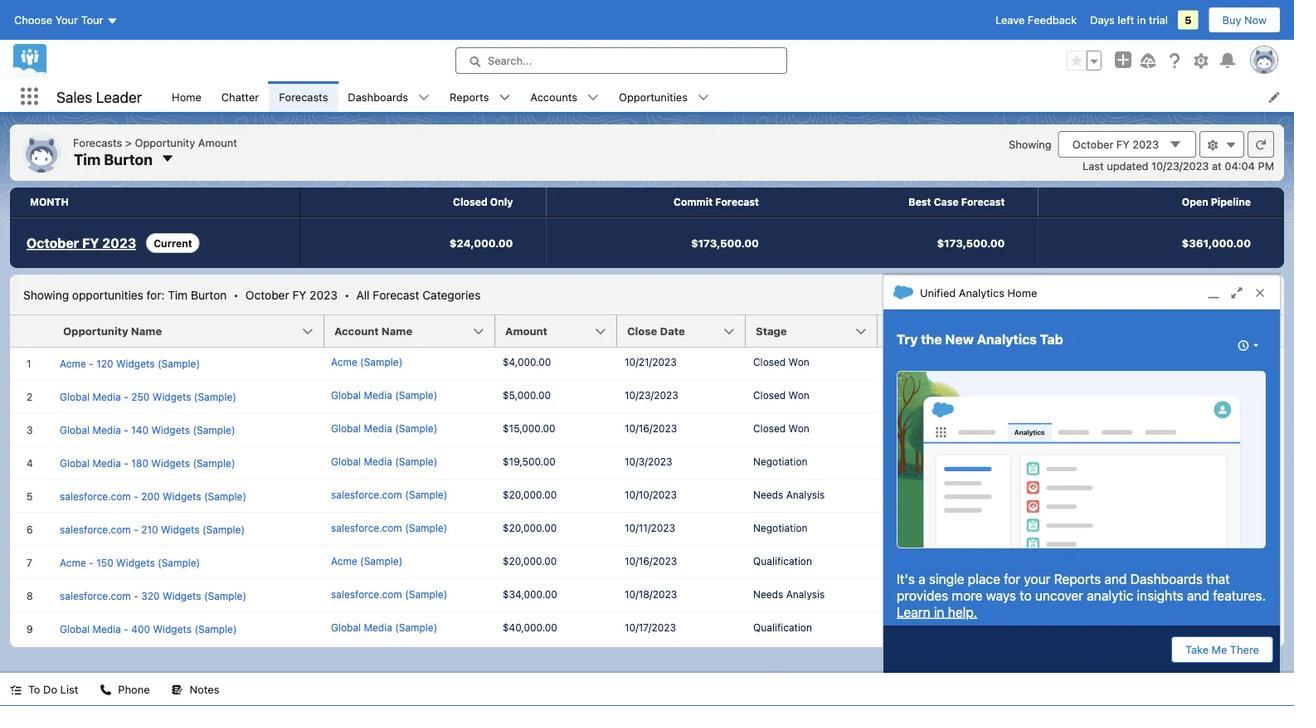 Task type: describe. For each thing, give the bounding box(es) containing it.
name for opportunity name
[[131, 325, 162, 337]]

it's a single place for your reports and dashboards that provides more ways to uncover analytic insights and features. learn in help.
[[897, 571, 1266, 620]]

0 vertical spatial opportunity
[[135, 136, 195, 149]]

$24,000.00 button
[[300, 218, 546, 268]]

needs analysis for 10/18/2023
[[753, 588, 825, 600]]

learn
[[897, 604, 931, 620]]

it's
[[897, 571, 915, 587]]

2 10/16/2023 from the top
[[625, 555, 677, 567]]

choose your tour button
[[13, 7, 119, 33]]

negotiation for 10/11/2023
[[753, 522, 808, 534]]

days left in trial
[[1090, 14, 1168, 26]]

leave feedback
[[996, 14, 1077, 26]]

list
[[60, 683, 78, 696]]

account name cell
[[324, 315, 505, 348]]

1 horizontal spatial burton
[[191, 288, 227, 301]]

october fy 2023 inside button
[[1073, 138, 1159, 151]]

take me there
[[1186, 643, 1260, 656]]

90% for 10/11/2023
[[885, 524, 906, 535]]

forecast category
[[987, 325, 1087, 337]]

2 vertical spatial october
[[245, 288, 289, 301]]

$24,000.00
[[450, 237, 513, 249]]

tab
[[1040, 332, 1064, 347]]

90% for 10/3/2023
[[885, 457, 906, 469]]

forecasts > opportunity amount
[[73, 136, 237, 149]]

buy now
[[1223, 14, 1267, 26]]

date
[[660, 325, 685, 337]]

100% for 10/23/2023
[[885, 391, 911, 402]]

stage
[[756, 325, 787, 337]]

qualification for $40,000.00
[[753, 621, 812, 633]]

search... button
[[456, 47, 787, 74]]

left
[[1118, 14, 1134, 26]]

october inside row
[[27, 235, 79, 251]]

2 cell from the left
[[324, 646, 495, 679]]

opportunities list item
[[609, 81, 719, 112]]

pipeline for 10/17/2023
[[985, 623, 1022, 635]]

text default image inside accounts list item
[[587, 92, 599, 103]]

unified
[[920, 286, 956, 299]]

me
[[1212, 643, 1227, 656]]

opportunities
[[72, 288, 143, 301]]

for
[[1004, 571, 1021, 587]]

to
[[28, 683, 40, 696]]

month
[[30, 196, 69, 208]]

unified analytics home dialog
[[883, 275, 1281, 673]]

choose
[[14, 14, 52, 26]]

current
[[154, 237, 192, 249]]

close date
[[627, 325, 685, 337]]

status containing showing opportunities for: tim burton
[[23, 288, 481, 301]]

closed won for 10/23/2023
[[753, 389, 810, 401]]

qualification for $20,000.00
[[753, 555, 812, 567]]

fy inside button
[[1117, 138, 1130, 151]]

0 vertical spatial and
[[1105, 571, 1127, 587]]

>
[[125, 136, 132, 149]]

1 horizontal spatial in
[[1137, 14, 1146, 26]]

reports link
[[440, 81, 499, 112]]

stage button
[[746, 315, 878, 347]]

provides
[[897, 587, 949, 603]]

owner full name cell
[[1109, 315, 1244, 348]]

help.
[[948, 604, 978, 620]]

probability
[[888, 325, 946, 337]]

trial
[[1149, 14, 1168, 26]]

grid containing opportunity name
[[10, 315, 1285, 706]]

a
[[919, 571, 926, 587]]

action image
[[1244, 315, 1285, 347]]

for:
[[147, 288, 165, 301]]

forecast category cell
[[977, 315, 1109, 348]]

burton inside button
[[104, 150, 153, 168]]

try the new analytics tab
[[897, 332, 1064, 347]]

phone button
[[90, 673, 160, 706]]

opportunities
[[619, 90, 688, 103]]

closed won for 10/21/2023
[[753, 356, 810, 368]]

at
[[1212, 159, 1222, 172]]

ways
[[986, 587, 1016, 603]]

analysis for 10/10/2023
[[786, 489, 825, 500]]

10/17/2023
[[625, 621, 676, 633]]

needs for 10/10/2023
[[753, 489, 784, 500]]

unified analytics home image
[[897, 371, 1266, 548]]

commit for 10/3/2023
[[985, 457, 1021, 469]]

dashboards list item
[[338, 81, 440, 112]]

updated
[[1107, 159, 1149, 172]]

more
[[952, 587, 983, 603]]

$15,000.00
[[503, 422, 556, 434]]

categories
[[423, 288, 481, 301]]

1 horizontal spatial tim
[[168, 288, 188, 301]]

row number cell
[[10, 315, 53, 348]]

october fy 2023 inside row
[[27, 235, 136, 251]]

close date button
[[617, 315, 746, 347]]

feedback
[[1028, 14, 1077, 26]]

best
[[909, 196, 931, 208]]

1 • from the left
[[233, 288, 239, 301]]

account name
[[334, 325, 413, 337]]

close date cell
[[617, 315, 756, 348]]

1 vertical spatial and
[[1187, 587, 1210, 603]]

phone
[[118, 683, 150, 696]]

$361,000.00 button
[[1038, 218, 1284, 268]]

reports list item
[[440, 81, 521, 112]]

amount cell
[[495, 315, 627, 348]]

sales
[[56, 88, 92, 106]]

35% for 10/10/2023
[[885, 490, 906, 502]]

10% for $40,000.00
[[885, 623, 905, 635]]

1 $173,500.00 button from the left
[[546, 218, 792, 268]]

opportunity name button
[[53, 315, 324, 347]]

fy inside row
[[82, 235, 99, 251]]

needs analysis for 10/10/2023
[[753, 489, 825, 500]]

do
[[43, 683, 57, 696]]

10/10/2023
[[625, 489, 677, 500]]

04:04
[[1225, 159, 1255, 172]]

won for 10/21/2023
[[789, 356, 810, 368]]

text default image left unified
[[894, 283, 914, 302]]

1 $173,500.00 from the left
[[691, 237, 759, 249]]

sales leader
[[56, 88, 142, 106]]

pipeline for 10/18/2023
[[985, 590, 1022, 602]]

account
[[334, 325, 379, 337]]

2 • from the left
[[344, 288, 350, 301]]

(%)
[[949, 325, 969, 337]]

4 cell from the left
[[617, 646, 746, 679]]

uncover
[[1035, 587, 1084, 603]]

to do list button
[[0, 673, 88, 706]]

action cell
[[1244, 315, 1285, 348]]

your
[[55, 14, 78, 26]]

open
[[1182, 196, 1209, 208]]

forecasts for forecasts > opportunity amount
[[73, 136, 122, 149]]

text default image up "04:04"
[[1226, 139, 1237, 151]]

last updated 10/23/2023 at 04:04 pm
[[1083, 159, 1274, 172]]

showing for showing
[[1009, 138, 1052, 150]]

close
[[627, 325, 657, 337]]

35% for 10/18/2023
[[885, 590, 906, 602]]



Task type: locate. For each thing, give the bounding box(es) containing it.
tim burton button
[[73, 148, 180, 169]]

$361,000.00
[[1182, 237, 1251, 249]]

1 horizontal spatial showing
[[1009, 138, 1052, 150]]

10/23/2023 left at
[[1152, 159, 1209, 172]]

name
[[131, 325, 162, 337], [382, 325, 413, 337]]

1 horizontal spatial home
[[1008, 286, 1037, 299]]

10% down 'learn'
[[885, 623, 905, 635]]

analysis
[[786, 489, 825, 500], [786, 588, 825, 600]]

forecasts
[[279, 90, 328, 103], [73, 136, 122, 149]]

closed only
[[453, 196, 513, 208]]

1 horizontal spatial 2023
[[310, 288, 338, 301]]

1 vertical spatial home
[[1008, 286, 1037, 299]]

opportunity right >
[[135, 136, 195, 149]]

2 100% from the top
[[885, 391, 911, 402]]

burton up opportunity name cell at left top
[[191, 288, 227, 301]]

buy now button
[[1209, 7, 1281, 33]]

dashboards inside it's a single place for your reports and dashboards that provides more ways to uncover analytic insights and features. learn in help.
[[1131, 571, 1203, 587]]

0 vertical spatial showing
[[1009, 138, 1052, 150]]

stage cell
[[746, 315, 888, 348]]

unified analytics home
[[920, 286, 1037, 299]]

1 vertical spatial 10/16/2023
[[625, 555, 677, 567]]

1 won from the top
[[789, 356, 810, 368]]

text default image left the reports link
[[418, 92, 430, 103]]

amount up "$4,000.00"
[[505, 325, 548, 337]]

1 qualification from the top
[[753, 555, 812, 567]]

group
[[1067, 51, 1102, 71]]

in left help.
[[934, 604, 945, 620]]

home up 'forecast category'
[[1008, 286, 1037, 299]]

forecasts up tim burton
[[73, 136, 122, 149]]

text default image inside to do list button
[[10, 684, 22, 696]]

1 vertical spatial commit
[[985, 457, 1021, 469]]

home left chatter link
[[172, 90, 202, 103]]

2 vertical spatial 2023
[[310, 288, 338, 301]]

•
[[233, 288, 239, 301], [344, 288, 350, 301]]

1 $20,000.00 from the top
[[503, 489, 557, 500]]

1 vertical spatial dashboards
[[1131, 571, 1203, 587]]

2 90% from the top
[[885, 524, 906, 535]]

0 vertical spatial analysis
[[786, 489, 825, 500]]

needs
[[753, 489, 784, 500], [753, 588, 784, 600]]

0 horizontal spatial name
[[131, 325, 162, 337]]

1 name from the left
[[131, 325, 162, 337]]

2023 inside button
[[1133, 138, 1159, 151]]

showing for showing opportunities for: tim burton • october fy 2023 • all forecast categories
[[23, 288, 69, 301]]

there
[[1230, 643, 1260, 656]]

burton
[[104, 150, 153, 168], [191, 288, 227, 301]]

10/11/2023
[[625, 522, 676, 534]]

2023
[[1133, 138, 1159, 151], [102, 235, 136, 251], [310, 288, 338, 301]]

0 horizontal spatial october fy 2023
[[27, 235, 136, 251]]

$173,500.00 button down "commit forecast"
[[546, 218, 792, 268]]

10/23/2023 down 10/21/2023
[[625, 389, 679, 401]]

forecasts inside list
[[279, 90, 328, 103]]

text default image inside opportunities list item
[[698, 92, 709, 103]]

2 needs from the top
[[753, 588, 784, 600]]

0 horizontal spatial 2023
[[102, 235, 136, 251]]

take me there link
[[1172, 636, 1274, 663]]

choose your tour
[[14, 14, 103, 26]]

2023 up updated
[[1133, 138, 1159, 151]]

8 cell from the left
[[1109, 646, 1244, 679]]

1 horizontal spatial name
[[382, 325, 413, 337]]

$20,000.00 for 10/11/2023
[[503, 522, 557, 534]]

that
[[1207, 571, 1230, 587]]

3 100% from the top
[[885, 424, 911, 436]]

0 horizontal spatial $173,500.00
[[691, 237, 759, 249]]

reports down "search..."
[[450, 90, 489, 103]]

opportunity name cell
[[53, 315, 334, 348]]

2 vertical spatial $20,000.00
[[503, 555, 557, 567]]

dashboards link
[[338, 81, 418, 112]]

1 vertical spatial forecasts
[[73, 136, 122, 149]]

text default image
[[499, 92, 511, 103], [1169, 138, 1182, 151], [1207, 139, 1219, 151], [1226, 139, 1237, 151], [894, 283, 914, 302]]

0 vertical spatial 10/23/2023
[[1152, 159, 1209, 172]]

to
[[1020, 587, 1032, 603]]

list containing home
[[162, 81, 1294, 112]]

1 horizontal spatial october fy 2023
[[1073, 138, 1159, 151]]

$34,000.00
[[503, 588, 558, 600]]

best case forecast
[[909, 196, 1005, 208]]

grid
[[10, 315, 1285, 706]]

0 vertical spatial dashboards
[[348, 90, 408, 103]]

• up opportunity name cell at left top
[[233, 288, 239, 301]]

opportunities link
[[609, 81, 698, 112]]

2 won from the top
[[789, 389, 810, 401]]

0 vertical spatial won
[[789, 356, 810, 368]]

1 vertical spatial burton
[[191, 288, 227, 301]]

3 $20,000.00 from the top
[[503, 555, 557, 567]]

text default image inside phone button
[[100, 684, 112, 696]]

october fy 2023 button
[[1059, 131, 1196, 158]]

1 horizontal spatial october
[[245, 288, 289, 301]]

1 vertical spatial 90%
[[885, 524, 906, 535]]

home inside dialog
[[1008, 286, 1037, 299]]

0 vertical spatial home
[[172, 90, 202, 103]]

1 horizontal spatial forecasts
[[279, 90, 328, 103]]

$20,000.00 for 10/10/2023
[[503, 489, 557, 500]]

accounts
[[531, 90, 577, 103]]

1 horizontal spatial $173,500.00
[[937, 237, 1005, 249]]

opportunity inside button
[[63, 325, 128, 337]]

october up opportunity name cell at left top
[[245, 288, 289, 301]]

$4,000.00
[[503, 356, 551, 368]]

0 vertical spatial 2023
[[1133, 138, 1159, 151]]

your
[[1024, 571, 1051, 587]]

text default image inside dashboards list item
[[418, 92, 430, 103]]

10/21/2023
[[625, 356, 677, 368]]

forecasts for forecasts
[[279, 90, 328, 103]]

1 horizontal spatial dashboards
[[1131, 571, 1203, 587]]

tim inside button
[[74, 150, 101, 168]]

1 vertical spatial analysis
[[786, 588, 825, 600]]

2 horizontal spatial 2023
[[1133, 138, 1159, 151]]

and down that
[[1187, 587, 1210, 603]]

10/3/2023
[[625, 456, 673, 467]]

0 vertical spatial needs analysis
[[753, 489, 825, 500]]

dashboards up insights
[[1131, 571, 1203, 587]]

0 vertical spatial commit
[[674, 196, 713, 208]]

3 closed won from the top
[[753, 422, 810, 434]]

0 horizontal spatial forecasts
[[73, 136, 122, 149]]

$173,500.00 down best case forecast
[[937, 237, 1005, 249]]

text default image right opportunities
[[698, 92, 709, 103]]

tour
[[81, 14, 103, 26]]

home inside list
[[172, 90, 202, 103]]

won for 10/23/2023
[[789, 389, 810, 401]]

100% for 10/21/2023
[[885, 358, 911, 369]]

2 vertical spatial closed won
[[753, 422, 810, 434]]

leave feedback link
[[996, 14, 1077, 26]]

october fy 2023 up updated
[[1073, 138, 1159, 151]]

probability (%) cell
[[878, 315, 977, 348]]

1 10/16/2023 from the top
[[625, 422, 677, 434]]

$173,500.00 button down best
[[792, 218, 1038, 268]]

burton down >
[[104, 150, 153, 168]]

0 vertical spatial 100%
[[885, 358, 911, 369]]

0 vertical spatial 10%
[[885, 557, 905, 568]]

1 vertical spatial reports
[[1054, 571, 1101, 587]]

2 horizontal spatial october
[[1073, 138, 1114, 151]]

0 horizontal spatial tim
[[74, 150, 101, 168]]

name inside 'button'
[[382, 325, 413, 337]]

commit
[[674, 196, 713, 208], [985, 457, 1021, 469], [985, 524, 1021, 535]]

2 negotiation from the top
[[753, 522, 808, 534]]

0 horizontal spatial october
[[27, 235, 79, 251]]

reports up uncover in the bottom of the page
[[1054, 571, 1101, 587]]

home
[[172, 90, 202, 103], [1008, 286, 1037, 299]]

90%
[[885, 457, 906, 469], [885, 524, 906, 535]]

days
[[1090, 14, 1115, 26]]

text default image
[[418, 92, 430, 103], [587, 92, 599, 103], [698, 92, 709, 103], [10, 684, 22, 696], [100, 684, 112, 696], [171, 684, 183, 696]]

1 horizontal spatial opportunity
[[135, 136, 195, 149]]

notes button
[[161, 673, 229, 706]]

2 $20,000.00 from the top
[[503, 522, 557, 534]]

1 needs from the top
[[753, 489, 784, 500]]

1 vertical spatial needs analysis
[[753, 588, 825, 600]]

commit forecast
[[674, 196, 759, 208]]

pm
[[1258, 159, 1274, 172]]

insights
[[1137, 587, 1184, 603]]

accounts link
[[521, 81, 587, 112]]

7 cell from the left
[[977, 646, 1109, 679]]

9 cell from the left
[[1244, 646, 1285, 679]]

2 name from the left
[[382, 325, 413, 337]]

probability (%) button
[[878, 315, 977, 347]]

1 100% from the top
[[885, 358, 911, 369]]

october up last
[[1073, 138, 1114, 151]]

2 vertical spatial won
[[789, 422, 810, 434]]

probability (%)
[[888, 325, 969, 337]]

1 vertical spatial won
[[789, 389, 810, 401]]

text default image inside the reports 'list item'
[[499, 92, 511, 103]]

analysis for 10/18/2023
[[786, 588, 825, 600]]

cell
[[10, 646, 53, 679], [324, 646, 495, 679], [495, 646, 617, 679], [617, 646, 746, 679], [746, 646, 878, 679], [878, 646, 977, 679], [977, 646, 1109, 679], [1109, 646, 1244, 679], [1244, 646, 1285, 679]]

forecasts right chatter link
[[279, 90, 328, 103]]

0 vertical spatial october fy 2023
[[1073, 138, 1159, 151]]

0 vertical spatial analytics
[[959, 286, 1005, 299]]

october fy 2023 down month
[[27, 235, 136, 251]]

text default image left to at the bottom of page
[[10, 684, 22, 696]]

analytics left tab
[[977, 332, 1037, 347]]

leave
[[996, 14, 1025, 26]]

new
[[945, 332, 974, 347]]

0 vertical spatial $20,000.00
[[503, 489, 557, 500]]

1 horizontal spatial amount
[[505, 325, 548, 337]]

account name button
[[324, 315, 495, 347]]

showing
[[1009, 138, 1052, 150], [23, 288, 69, 301]]

analytics right unified
[[959, 286, 1005, 299]]

1 horizontal spatial reports
[[1054, 571, 1101, 587]]

0 horizontal spatial and
[[1105, 571, 1127, 587]]

leader
[[96, 88, 142, 106]]

$40,000.00
[[503, 621, 557, 633]]

1 vertical spatial analytics
[[977, 332, 1037, 347]]

home link
[[162, 81, 211, 112]]

reports inside 'list item'
[[450, 90, 489, 103]]

2 vertical spatial commit
[[985, 524, 1021, 535]]

reports inside it's a single place for your reports and dashboards that provides more ways to uncover analytic insights and features. learn in help.
[[1054, 571, 1101, 587]]

1 negotiation from the top
[[753, 456, 808, 467]]

amount inside button
[[505, 325, 548, 337]]

only
[[490, 196, 513, 208]]

2023 inside row
[[102, 235, 136, 251]]

1 vertical spatial negotiation
[[753, 522, 808, 534]]

0 vertical spatial tim
[[74, 150, 101, 168]]

text default image inside october fy 2023 button
[[1169, 138, 1182, 151]]

october fy 2023 row
[[10, 217, 1284, 268]]

now
[[1245, 14, 1267, 26]]

won for 10/16/2023
[[789, 422, 810, 434]]

2 vertical spatial 100%
[[885, 424, 911, 436]]

0 vertical spatial 10/16/2023
[[625, 422, 677, 434]]

analytic
[[1087, 587, 1134, 603]]

tim down sales leader
[[74, 150, 101, 168]]

take
[[1186, 643, 1209, 656]]

10% up it's
[[885, 557, 905, 568]]

tim right for:
[[168, 288, 188, 301]]

0 vertical spatial burton
[[104, 150, 153, 168]]

0 horizontal spatial in
[[934, 604, 945, 620]]

0 vertical spatial negotiation
[[753, 456, 808, 467]]

in
[[1137, 14, 1146, 26], [934, 604, 945, 620]]

0 horizontal spatial •
[[233, 288, 239, 301]]

dashboards right forecasts link
[[348, 90, 408, 103]]

search...
[[488, 54, 532, 67]]

october fy 2023
[[1073, 138, 1159, 151], [27, 235, 136, 251]]

needs for 10/18/2023
[[753, 588, 784, 600]]

fy
[[1117, 138, 1130, 151], [82, 235, 99, 251], [292, 288, 306, 301]]

35%
[[885, 490, 906, 502], [885, 590, 906, 602]]

closed won for 10/16/2023
[[753, 422, 810, 434]]

tim burton
[[74, 150, 153, 168]]

forecast inside button
[[987, 325, 1034, 337]]

text default image left the notes
[[171, 684, 183, 696]]

2 closed won from the top
[[753, 389, 810, 401]]

0 horizontal spatial amount
[[198, 136, 237, 149]]

1 vertical spatial 35%
[[885, 590, 906, 602]]

text default image up at
[[1207, 139, 1219, 151]]

$173,500.00 down "commit forecast"
[[691, 237, 759, 249]]

2 needs analysis from the top
[[753, 588, 825, 600]]

1 90% from the top
[[885, 457, 906, 469]]

0 horizontal spatial opportunity
[[63, 325, 128, 337]]

name for account name
[[382, 325, 413, 337]]

text default image down "search..."
[[499, 92, 511, 103]]

and up analytic
[[1105, 571, 1127, 587]]

2 35% from the top
[[885, 590, 906, 602]]

1 horizontal spatial •
[[344, 288, 350, 301]]

in inside it's a single place for your reports and dashboards that provides more ways to uncover analytic insights and features. learn in help.
[[934, 604, 945, 620]]

0 vertical spatial amount
[[198, 136, 237, 149]]

won
[[789, 356, 810, 368], [789, 389, 810, 401], [789, 422, 810, 434]]

list
[[162, 81, 1294, 112]]

name inside button
[[131, 325, 162, 337]]

2 vertical spatial fy
[[292, 288, 306, 301]]

1 needs analysis from the top
[[753, 489, 825, 500]]

2023 up opportunities
[[102, 235, 136, 251]]

2 10% from the top
[[885, 623, 905, 635]]

1 vertical spatial needs
[[753, 588, 784, 600]]

text default image right accounts
[[587, 92, 599, 103]]

$5,000.00
[[503, 389, 551, 401]]

5 cell from the left
[[746, 646, 878, 679]]

0 horizontal spatial reports
[[450, 90, 489, 103]]

1 vertical spatial closed won
[[753, 389, 810, 401]]

10/16/2023 up 10/3/2023
[[625, 422, 677, 434]]

text default image inside the notes "button"
[[171, 684, 183, 696]]

6 cell from the left
[[878, 646, 977, 679]]

notes
[[190, 683, 219, 696]]

2 $173,500.00 from the left
[[937, 237, 1005, 249]]

1 closed won from the top
[[753, 356, 810, 368]]

• left all at the top of page
[[344, 288, 350, 301]]

0 horizontal spatial dashboards
[[348, 90, 408, 103]]

commit for 10/11/2023
[[985, 524, 1021, 535]]

amount down chatter
[[198, 136, 237, 149]]

and
[[1105, 571, 1127, 587], [1187, 587, 1210, 603]]

fy left all at the top of page
[[292, 288, 306, 301]]

reports
[[450, 90, 489, 103], [1054, 571, 1101, 587]]

dashboards inside list item
[[348, 90, 408, 103]]

10% for $20,000.00
[[885, 557, 905, 568]]

1 cell from the left
[[10, 646, 53, 679]]

0 vertical spatial closed won
[[753, 356, 810, 368]]

1 vertical spatial fy
[[82, 235, 99, 251]]

features.
[[1213, 587, 1266, 603]]

forecast category button
[[977, 315, 1109, 347]]

1 horizontal spatial fy
[[292, 288, 306, 301]]

0 horizontal spatial burton
[[104, 150, 153, 168]]

2 analysis from the top
[[786, 588, 825, 600]]

fy up opportunities
[[82, 235, 99, 251]]

5
[[1185, 14, 1192, 26]]

1 analysis from the top
[[786, 489, 825, 500]]

2023 left all at the top of page
[[310, 288, 338, 301]]

single
[[929, 571, 965, 587]]

10%
[[885, 557, 905, 568], [885, 623, 905, 635]]

open pipeline
[[1182, 196, 1251, 208]]

0 horizontal spatial showing
[[23, 288, 69, 301]]

1 vertical spatial opportunity
[[63, 325, 128, 337]]

opportunity down opportunities
[[63, 325, 128, 337]]

october
[[1073, 138, 1114, 151], [27, 235, 79, 251], [245, 288, 289, 301]]

0 vertical spatial reports
[[450, 90, 489, 103]]

10/23/2023 inside grid
[[625, 389, 679, 401]]

1 vertical spatial october
[[27, 235, 79, 251]]

0 vertical spatial needs
[[753, 489, 784, 500]]

text default image up 'last updated 10/23/2023 at 04:04 pm'
[[1169, 138, 1182, 151]]

2 horizontal spatial fy
[[1117, 138, 1130, 151]]

10/16/2023 up 10/18/2023
[[625, 555, 677, 567]]

needs analysis
[[753, 489, 825, 500], [753, 588, 825, 600]]

name down for:
[[131, 325, 162, 337]]

0 vertical spatial fy
[[1117, 138, 1130, 151]]

1 vertical spatial qualification
[[753, 621, 812, 633]]

0 vertical spatial 35%
[[885, 490, 906, 502]]

place
[[968, 571, 1001, 587]]

text default image left phone
[[100, 684, 112, 696]]

3 cell from the left
[[495, 646, 617, 679]]

0 horizontal spatial 10/23/2023
[[625, 389, 679, 401]]

2 $173,500.00 button from the left
[[792, 218, 1038, 268]]

october inside button
[[1073, 138, 1114, 151]]

last
[[1083, 159, 1104, 172]]

negotiation for 10/3/2023
[[753, 456, 808, 467]]

1 horizontal spatial 10/23/2023
[[1152, 159, 1209, 172]]

row number image
[[10, 315, 53, 347]]

october down month
[[27, 235, 79, 251]]

1 vertical spatial 10/23/2023
[[625, 389, 679, 401]]

pipeline for 10/10/2023
[[985, 490, 1022, 502]]

name right account
[[382, 325, 413, 337]]

0 vertical spatial in
[[1137, 14, 1146, 26]]

amount button
[[495, 315, 617, 347]]

10/18/2023
[[625, 588, 677, 600]]

100% for 10/16/2023
[[885, 424, 911, 436]]

accounts list item
[[521, 81, 609, 112]]

opportunity
[[135, 136, 195, 149], [63, 325, 128, 337]]

1 vertical spatial october fy 2023
[[27, 235, 136, 251]]

1 vertical spatial in
[[934, 604, 945, 620]]

0 horizontal spatial fy
[[82, 235, 99, 251]]

1 10% from the top
[[885, 557, 905, 568]]

in right left
[[1137, 14, 1146, 26]]

0 vertical spatial october
[[1073, 138, 1114, 151]]

tim
[[74, 150, 101, 168], [168, 288, 188, 301]]

status
[[23, 288, 481, 301]]

2 qualification from the top
[[753, 621, 812, 633]]

0 horizontal spatial home
[[172, 90, 202, 103]]

fy up updated
[[1117, 138, 1130, 151]]

0 vertical spatial forecasts
[[279, 90, 328, 103]]

1 vertical spatial tim
[[168, 288, 188, 301]]

chatter
[[221, 90, 259, 103]]

3 won from the top
[[789, 422, 810, 434]]

1 35% from the top
[[885, 490, 906, 502]]



Task type: vqa. For each thing, say whether or not it's contained in the screenshot.
events inside 'Task Delete Sample Accounts to delete sample contacts, opportunities, tasks, and events'
no



